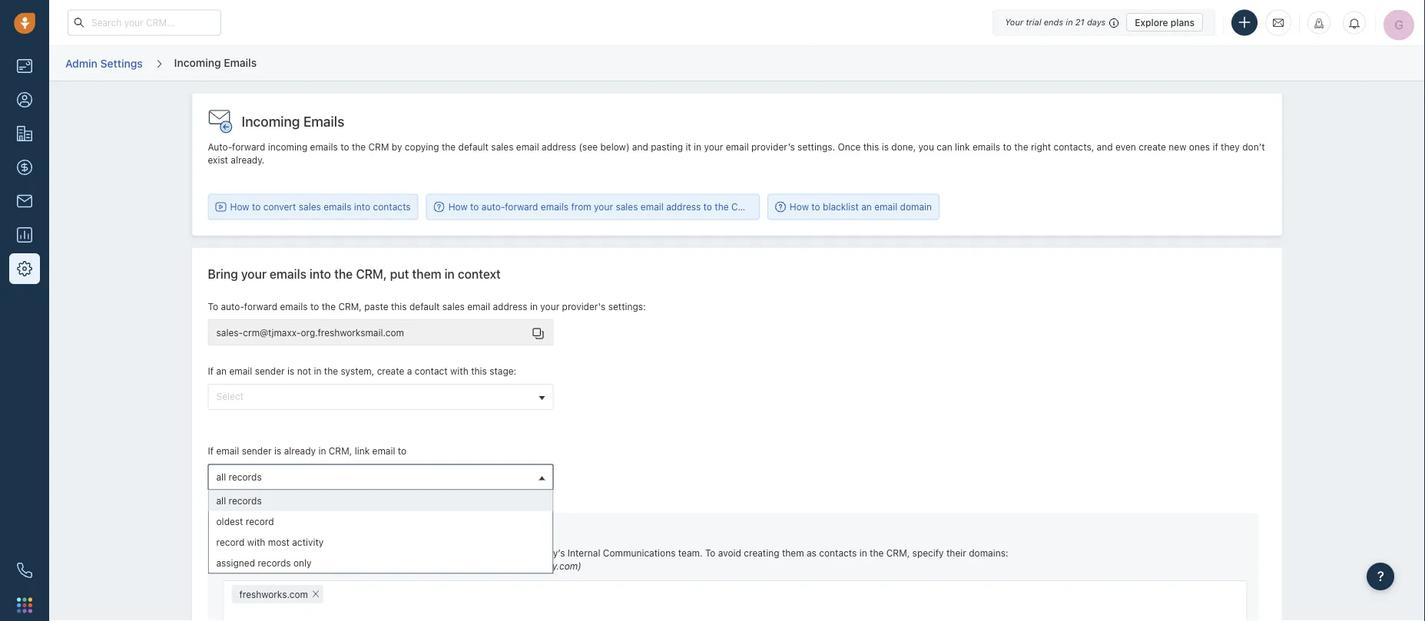 Task type: vqa. For each thing, say whether or not it's contained in the screenshot.
deals to the right
no



Task type: locate. For each thing, give the bounding box(es) containing it.
your down below)
[[594, 201, 613, 212]]

the left the right
[[1014, 142, 1029, 153]]

to inside excluded domains every day you get emails from people you're not selling to, like your company's internal communications team. to avoid creating them as contacts in the crm, specify their domains: (if the email address is alice@yourcompany.com, the domain is yourcompany.com)
[[705, 548, 716, 559]]

address left (see
[[542, 142, 576, 153]]

assigned
[[216, 558, 255, 568]]

link up all records dropdown button
[[355, 446, 370, 457]]

them right "put"
[[412, 267, 441, 281]]

auto-forward incoming emails to the crm by copying the default sales email address (see below) and pasting it in your email provider's settings. once this is done, you can link emails to the right contacts, and even create new ones if they don't exist already.
[[208, 142, 1265, 166]]

to left by
[[341, 142, 349, 153]]

list box containing all records
[[209, 490, 553, 573]]

21
[[1076, 17, 1085, 27]]

into up sales-crm@tjmaxx-org.freshworksmail.com
[[310, 267, 331, 281]]

1 vertical spatial records
[[229, 495, 262, 506]]

in inside excluded domains every day you get emails from people you're not selling to, like your company's internal communications team. to avoid creating them as contacts in the crm, specify their domains: (if the email address is alice@yourcompany.com, the domain is yourcompany.com)
[[860, 548, 867, 559]]

×
[[312, 585, 320, 602]]

1 horizontal spatial you
[[919, 142, 934, 153]]

this inside auto-forward incoming emails to the crm by copying the default sales email address (see below) and pasting it in your email provider's settings. once this is done, you can link emails to the right contacts, and even create new ones if they don't exist already.
[[863, 142, 879, 153]]

0 vertical spatial incoming emails
[[174, 56, 257, 69]]

1 horizontal spatial this
[[471, 366, 487, 377]]

pasting
[[651, 142, 683, 153]]

email up all records dropdown button
[[372, 446, 395, 457]]

new
[[1169, 142, 1187, 153]]

an right blacklist on the top of page
[[862, 201, 872, 212]]

0 horizontal spatial this
[[391, 302, 407, 312]]

and left 'even'
[[1097, 142, 1113, 153]]

emails
[[310, 142, 338, 153], [973, 142, 1001, 153], [324, 201, 351, 212], [541, 201, 569, 212], [270, 267, 306, 281], [280, 302, 308, 312], [303, 548, 331, 559]]

forward
[[232, 142, 265, 153], [505, 201, 538, 212], [244, 302, 277, 312]]

into up 'bring your emails into the crm, put them in context'
[[354, 201, 370, 212]]

1 horizontal spatial domain
[[900, 201, 932, 212]]

1 horizontal spatial link
[[955, 142, 970, 153]]

your right like
[[497, 548, 516, 559]]

oldest record
[[216, 516, 274, 527]]

create left new
[[1139, 142, 1166, 153]]

1 how from the left
[[230, 201, 249, 212]]

if for if an email sender is not in the system, create a contact with this stage:
[[208, 366, 214, 377]]

ends
[[1044, 17, 1064, 27]]

an up select
[[216, 366, 227, 377]]

from down (see
[[571, 201, 591, 212]]

0 vertical spatial incoming
[[174, 56, 221, 69]]

them
[[412, 267, 441, 281], [782, 548, 804, 559]]

is left done,
[[882, 142, 889, 153]]

1 horizontal spatial and
[[1097, 142, 1113, 153]]

record up excluded on the left bottom
[[246, 516, 274, 527]]

default
[[458, 142, 489, 153], [410, 302, 440, 312]]

crm, left "put"
[[356, 267, 387, 281]]

0 vertical spatial all
[[216, 472, 226, 482]]

all inside all records dropdown button
[[216, 472, 226, 482]]

2 all records from the top
[[216, 495, 262, 506]]

1 horizontal spatial to
[[705, 548, 716, 559]]

most
[[268, 537, 290, 548]]

specify
[[913, 548, 944, 559]]

alice@yourcompany.com,
[[324, 561, 435, 572]]

and right below)
[[632, 142, 648, 153]]

plans
[[1171, 17, 1195, 28]]

0 horizontal spatial an
[[216, 366, 227, 377]]

emails
[[224, 56, 257, 69], [303, 113, 345, 130]]

1 vertical spatial link
[[355, 446, 370, 457]]

1 horizontal spatial contacts
[[819, 548, 857, 559]]

with up day
[[247, 537, 265, 548]]

crm down auto-forward incoming emails to the crm by copying the default sales email address (see below) and pasting it in your email provider's settings. once this is done, you can link emails to the right contacts, and even create new ones if they don't exist already. in the top of the page
[[731, 201, 752, 212]]

link
[[955, 142, 970, 153], [355, 446, 370, 457]]

0 vertical spatial emails
[[224, 56, 257, 69]]

record with most activity
[[216, 537, 324, 548]]

incoming up incoming
[[242, 113, 300, 130]]

to inside how to convert sales emails into contacts link
[[252, 201, 261, 212]]

1 vertical spatial all
[[216, 495, 226, 506]]

how to blacklist an email domain
[[790, 201, 932, 212]]

0 horizontal spatial default
[[410, 302, 440, 312]]

if for if email sender is already in crm, link email to
[[208, 446, 214, 457]]

0 vertical spatial domain
[[900, 201, 932, 212]]

1 horizontal spatial default
[[458, 142, 489, 153]]

link right can
[[955, 142, 970, 153]]

an
[[862, 201, 872, 212], [216, 366, 227, 377]]

all records
[[216, 472, 262, 482], [216, 495, 262, 506]]

1 vertical spatial incoming
[[242, 113, 300, 130]]

email
[[516, 142, 539, 153], [726, 142, 749, 153], [641, 201, 664, 212], [875, 201, 898, 212], [467, 302, 490, 312], [229, 366, 252, 377], [216, 446, 239, 457], [372, 446, 395, 457], [252, 561, 275, 572]]

your left provider's
[[540, 302, 560, 312]]

0 vertical spatial crm
[[368, 142, 389, 153]]

1 vertical spatial auto-
[[221, 302, 244, 312]]

0 vertical spatial into
[[354, 201, 370, 212]]

how to convert sales emails into contacts link
[[216, 200, 411, 214]]

not
[[297, 366, 311, 377], [418, 548, 432, 559]]

this left stage:
[[471, 366, 487, 377]]

to left avoid
[[705, 548, 716, 559]]

record
[[246, 516, 274, 527], [216, 537, 245, 548]]

auto-
[[482, 201, 505, 212], [221, 302, 244, 312]]

sales-crm@tjmaxx-org.freshworksmail.com
[[216, 327, 404, 338]]

get
[[286, 548, 301, 559]]

1 if from the top
[[208, 366, 214, 377]]

1 horizontal spatial emails
[[303, 113, 345, 130]]

1 horizontal spatial an
[[862, 201, 872, 212]]

0 horizontal spatial and
[[632, 142, 648, 153]]

domain down done,
[[900, 201, 932, 212]]

0 horizontal spatial record
[[216, 537, 245, 548]]

0 horizontal spatial link
[[355, 446, 370, 457]]

record up every
[[216, 537, 245, 548]]

to
[[341, 142, 349, 153], [1003, 142, 1012, 153], [252, 201, 261, 212], [470, 201, 479, 212], [704, 201, 712, 212], [812, 201, 820, 212], [310, 302, 319, 312], [398, 446, 407, 457]]

this right paste
[[391, 302, 407, 312]]

0 horizontal spatial crm
[[368, 142, 389, 153]]

from left people
[[334, 548, 354, 559]]

email left (see
[[516, 142, 539, 153]]

1 all from the top
[[216, 472, 226, 482]]

system,
[[341, 366, 374, 377]]

1 vertical spatial into
[[310, 267, 331, 281]]

None search field
[[323, 586, 343, 603]]

1 vertical spatial contacts
[[819, 548, 857, 559]]

0 horizontal spatial you
[[268, 548, 284, 559]]

not down sales-crm@tjmaxx-org.freshworksmail.com
[[297, 366, 311, 377]]

2 vertical spatial this
[[471, 366, 487, 377]]

1 horizontal spatial into
[[354, 201, 370, 212]]

1 vertical spatial domain
[[454, 561, 486, 572]]

if
[[208, 366, 214, 377], [208, 446, 214, 457]]

1 horizontal spatial how
[[448, 201, 468, 212]]

default right paste
[[410, 302, 440, 312]]

how left convert
[[230, 201, 249, 212]]

your right it
[[704, 142, 723, 153]]

a
[[407, 366, 412, 377]]

0 vertical spatial you
[[919, 142, 934, 153]]

1 vertical spatial emails
[[303, 113, 345, 130]]

1 vertical spatial them
[[782, 548, 804, 559]]

1 horizontal spatial incoming
[[242, 113, 300, 130]]

1 all records from the top
[[216, 472, 262, 482]]

1 horizontal spatial crm
[[731, 201, 752, 212]]

day
[[250, 548, 266, 559]]

incoming
[[268, 142, 308, 153]]

1 vertical spatial crm
[[731, 201, 752, 212]]

assigned records only
[[216, 558, 312, 568]]

0 vertical spatial create
[[1139, 142, 1166, 153]]

from
[[571, 201, 591, 212], [334, 548, 354, 559]]

contacts right "as"
[[819, 548, 857, 559]]

in right it
[[694, 142, 702, 153]]

sender down crm@tjmaxx-
[[255, 366, 285, 377]]

1 vertical spatial all records
[[216, 495, 262, 506]]

0 vertical spatial default
[[458, 142, 489, 153]]

select button
[[208, 384, 554, 410]]

0 vertical spatial an
[[862, 201, 872, 212]]

0 horizontal spatial domain
[[454, 561, 486, 572]]

crm, inside excluded domains every day you get emails from people you're not selling to, like your company's internal communications team. to avoid creating them as contacts in the crm, specify their domains: (if the email address is alice@yourcompany.com, the domain is yourcompany.com)
[[887, 548, 910, 559]]

to auto-forward emails to the crm, paste this default sales email address in your provider's settings:
[[208, 302, 646, 312]]

records for list box containing all records
[[229, 495, 262, 506]]

1 vertical spatial you
[[268, 548, 284, 559]]

to up sales-
[[208, 302, 218, 312]]

address inside excluded domains every day you get emails from people you're not selling to, like your company's internal communications team. to avoid creating them as contacts in the crm, specify their domains: (if the email address is alice@yourcompany.com, the domain is yourcompany.com)
[[278, 561, 312, 572]]

0 vertical spatial all records
[[216, 472, 262, 482]]

email inside excluded domains every day you get emails from people you're not selling to, like your company's internal communications team. to avoid creating them as contacts in the crm, specify their domains: (if the email address is alice@yourcompany.com, the domain is yourcompany.com)
[[252, 561, 275, 572]]

0 horizontal spatial auto-
[[221, 302, 244, 312]]

1 vertical spatial if
[[208, 446, 214, 457]]

and
[[632, 142, 648, 153], [1097, 142, 1113, 153]]

admin settings link
[[65, 51, 143, 75]]

0 vertical spatial contacts
[[373, 201, 411, 212]]

crm left by
[[368, 142, 389, 153]]

email left the provider's
[[726, 142, 749, 153]]

create left a
[[377, 366, 404, 377]]

domain
[[900, 201, 932, 212], [454, 561, 486, 572]]

crm inside auto-forward incoming emails to the crm by copying the default sales email address (see below) and pasting it in your email provider's settings. once this is done, you can link emails to the right contacts, and even create new ones if they don't exist already.
[[368, 142, 389, 153]]

email down context
[[467, 302, 490, 312]]

your trial ends in 21 days
[[1005, 17, 1106, 27]]

your right bring
[[241, 267, 267, 281]]

create
[[1139, 142, 1166, 153], [377, 366, 404, 377]]

contacts down by
[[373, 201, 411, 212]]

3 how from the left
[[790, 201, 809, 212]]

in down sales-crm@tjmaxx-org.freshworksmail.com
[[314, 366, 322, 377]]

provider's
[[752, 142, 795, 153]]

already.
[[231, 155, 265, 166]]

the right copying
[[442, 142, 456, 153]]

how left blacklist on the top of page
[[790, 201, 809, 212]]

1 horizontal spatial them
[[782, 548, 804, 559]]

list box
[[209, 490, 553, 573]]

if an email sender is not in the system, create a contact with this stage:
[[208, 366, 516, 377]]

not right you're
[[418, 548, 432, 559]]

2 horizontal spatial this
[[863, 142, 879, 153]]

the up sales-crm@tjmaxx-org.freshworksmail.com
[[322, 302, 336, 312]]

0 horizontal spatial how
[[230, 201, 249, 212]]

0 vertical spatial not
[[297, 366, 311, 377]]

crm
[[368, 142, 389, 153], [731, 201, 752, 212]]

trial
[[1026, 17, 1042, 27]]

email down day
[[252, 561, 275, 572]]

to left convert
[[252, 201, 261, 212]]

the left the specify
[[870, 548, 884, 559]]

default inside auto-forward incoming emails to the crm by copying the default sales email address (see below) and pasting it in your email provider's settings. once this is done, you can link emails to the right contacts, and even create new ones if they don't exist already.
[[458, 142, 489, 153]]

sender left already
[[242, 446, 272, 457]]

oldest record option
[[209, 511, 553, 532]]

records inside dropdown button
[[229, 472, 262, 482]]

you inside excluded domains every day you get emails from people you're not selling to, like your company's internal communications team. to avoid creating them as contacts in the crm, specify their domains: (if the email address is alice@yourcompany.com, the domain is yourcompany.com)
[[268, 548, 284, 559]]

1 vertical spatial default
[[410, 302, 440, 312]]

0 horizontal spatial not
[[297, 366, 311, 377]]

0 vertical spatial auto-
[[482, 201, 505, 212]]

0 horizontal spatial with
[[247, 537, 265, 548]]

1 horizontal spatial auto-
[[482, 201, 505, 212]]

to down auto-forward incoming emails to the crm by copying the default sales email address (see below) and pasting it in your email provider's settings. once this is done, you can link emails to the right contacts, and even create new ones if they don't exist already. in the top of the page
[[704, 201, 712, 212]]

records
[[229, 472, 262, 482], [229, 495, 262, 506], [258, 558, 291, 568]]

0 vertical spatial record
[[246, 516, 274, 527]]

2 all from the top
[[216, 495, 226, 506]]

all inside all records option
[[216, 495, 226, 506]]

address down get
[[278, 561, 312, 572]]

them left "as"
[[782, 548, 804, 559]]

if
[[1213, 142, 1218, 153]]

with right the contact
[[450, 366, 469, 377]]

email down select
[[216, 446, 239, 457]]

address down context
[[493, 302, 528, 312]]

convert
[[263, 201, 296, 212]]

the
[[352, 142, 366, 153], [442, 142, 456, 153], [1014, 142, 1029, 153], [715, 201, 729, 212], [334, 267, 353, 281], [322, 302, 336, 312], [324, 366, 338, 377], [870, 548, 884, 559], [235, 561, 249, 572], [438, 561, 452, 572]]

0 horizontal spatial them
[[412, 267, 441, 281]]

all records option
[[209, 490, 553, 511]]

0 vertical spatial this
[[863, 142, 879, 153]]

this right once
[[863, 142, 879, 153]]

0 horizontal spatial create
[[377, 366, 404, 377]]

0 vertical spatial if
[[208, 366, 214, 377]]

1 horizontal spatial with
[[450, 366, 469, 377]]

address
[[542, 142, 576, 153], [666, 201, 701, 212], [493, 302, 528, 312], [278, 561, 312, 572]]

with inside option
[[247, 537, 265, 548]]

1 horizontal spatial from
[[571, 201, 591, 212]]

how for how to convert sales emails into contacts
[[230, 201, 249, 212]]

auto- up context
[[482, 201, 505, 212]]

how up context
[[448, 201, 468, 212]]

1 vertical spatial with
[[247, 537, 265, 548]]

crm, left the specify
[[887, 548, 910, 559]]

is
[[882, 142, 889, 153], [287, 366, 295, 377], [274, 446, 281, 457], [315, 561, 322, 572], [489, 561, 496, 572]]

1 horizontal spatial create
[[1139, 142, 1166, 153]]

to inside how to blacklist an email domain link
[[812, 201, 820, 212]]

0 horizontal spatial contacts
[[373, 201, 411, 212]]

0 vertical spatial to
[[208, 302, 218, 312]]

0 vertical spatial records
[[229, 472, 262, 482]]

1 horizontal spatial not
[[418, 548, 432, 559]]

1 vertical spatial from
[[334, 548, 354, 559]]

default right copying
[[458, 142, 489, 153]]

you left can
[[919, 142, 934, 153]]

0 vertical spatial link
[[955, 142, 970, 153]]

0 vertical spatial forward
[[232, 142, 265, 153]]

1 vertical spatial not
[[418, 548, 432, 559]]

in inside auto-forward incoming emails to the crm by copying the default sales email address (see below) and pasting it in your email provider's settings. once this is done, you can link emails to the right contacts, and even create new ones if they don't exist already.
[[694, 142, 702, 153]]

to left blacklist on the top of page
[[812, 201, 820, 212]]

emails inside excluded domains every day you get emails from people you're not selling to, like your company's internal communications team. to avoid creating them as contacts in the crm, specify their domains: (if the email address is alice@yourcompany.com, the domain is yourcompany.com)
[[303, 548, 331, 559]]

only
[[293, 558, 312, 568]]

how
[[230, 201, 249, 212], [448, 201, 468, 212], [790, 201, 809, 212]]

from inside excluded domains every day you get emails from people you're not selling to, like your company's internal communications team. to avoid creating them as contacts in the crm, specify their domains: (if the email address is alice@yourcompany.com, the domain is yourcompany.com)
[[334, 548, 354, 559]]

in left context
[[445, 267, 455, 281]]

2 if from the top
[[208, 446, 214, 457]]

the left by
[[352, 142, 366, 153]]

don't
[[1243, 142, 1265, 153]]

in left provider's
[[530, 302, 538, 312]]

2 how from the left
[[448, 201, 468, 212]]

contacts inside excluded domains every day you get emails from people you're not selling to, like your company's internal communications team. to avoid creating them as contacts in the crm, specify their domains: (if the email address is alice@yourcompany.com, the domain is yourcompany.com)
[[819, 548, 857, 559]]

in right "as"
[[860, 548, 867, 559]]

domain down to,
[[454, 561, 486, 572]]

0 vertical spatial with
[[450, 366, 469, 377]]

all
[[216, 472, 226, 482], [216, 495, 226, 506]]

incoming down search your crm... text box
[[174, 56, 221, 69]]

2 horizontal spatial how
[[790, 201, 809, 212]]

into
[[354, 201, 370, 212], [310, 267, 331, 281]]

2 and from the left
[[1097, 142, 1113, 153]]

days
[[1087, 17, 1106, 27]]

domain inside excluded domains every day you get emails from people you're not selling to, like your company's internal communications team. to avoid creating them as contacts in the crm, specify their domains: (if the email address is alice@yourcompany.com, the domain is yourcompany.com)
[[454, 561, 486, 572]]

1 vertical spatial to
[[705, 548, 716, 559]]

0 horizontal spatial to
[[208, 302, 218, 312]]

you down 'most'
[[268, 548, 284, 559]]

this
[[863, 142, 879, 153], [391, 302, 407, 312], [471, 366, 487, 377]]

auto- up sales-
[[221, 302, 244, 312]]

0 horizontal spatial from
[[334, 548, 354, 559]]

0 horizontal spatial emails
[[224, 56, 257, 69]]



Task type: describe. For each thing, give the bounding box(es) containing it.
domains
[[279, 529, 327, 543]]

yourcompany.com)
[[499, 561, 582, 572]]

context
[[458, 267, 501, 281]]

sales inside auto-forward incoming emails to the crm by copying the default sales email address (see below) and pasting it in your email provider's settings. once this is done, you can link emails to the right contacts, and even create new ones if they don't exist already.
[[491, 142, 514, 153]]

is down crm@tjmaxx-
[[287, 366, 295, 377]]

the right (if
[[235, 561, 249, 572]]

0 horizontal spatial incoming
[[174, 56, 221, 69]]

phone image
[[17, 563, 32, 579]]

explore plans link
[[1127, 13, 1203, 32]]

1 vertical spatial incoming emails
[[242, 113, 345, 130]]

crm, up org.freshworksmail.com
[[338, 302, 362, 312]]

as
[[807, 548, 817, 559]]

can
[[937, 142, 953, 153]]

freshworks.com
[[239, 589, 308, 600]]

how to auto-forward emails from your sales email address to the crm
[[448, 201, 752, 212]]

an inside how to blacklist an email domain link
[[862, 201, 872, 212]]

is down like
[[489, 561, 496, 572]]

email up select
[[229, 366, 252, 377]]

all records inside dropdown button
[[216, 472, 262, 482]]

email right blacklist on the top of page
[[875, 201, 898, 212]]

copying
[[405, 142, 439, 153]]

your
[[1005, 17, 1024, 27]]

bring
[[208, 267, 238, 281]]

is right only at the left of the page
[[315, 561, 322, 572]]

right
[[1031, 142, 1051, 153]]

the left "put"
[[334, 267, 353, 281]]

if email sender is already in crm, link email to
[[208, 446, 407, 457]]

settings:
[[608, 302, 646, 312]]

the down selling
[[438, 561, 452, 572]]

ones
[[1189, 142, 1210, 153]]

how to auto-forward emails from your sales email address to the crm link
[[434, 200, 752, 214]]

email image
[[1273, 16, 1284, 29]]

bring your emails into the crm, put them in context
[[208, 267, 501, 281]]

they
[[1221, 142, 1240, 153]]

you're
[[389, 548, 416, 559]]

it
[[686, 142, 691, 153]]

contacts,
[[1054, 142, 1094, 153]]

1 vertical spatial this
[[391, 302, 407, 312]]

explore plans
[[1135, 17, 1195, 28]]

create inside auto-forward incoming emails to the crm by copying the default sales email address (see below) and pasting it in your email provider's settings. once this is done, you can link emails to the right contacts, and even create new ones if they don't exist already.
[[1139, 142, 1166, 153]]

to,
[[466, 548, 477, 559]]

the left system,
[[324, 366, 338, 377]]

their
[[947, 548, 967, 559]]

(if
[[223, 561, 233, 572]]

Search your CRM... text field
[[68, 10, 221, 36]]

is inside auto-forward incoming emails to the crm by copying the default sales email address (see below) and pasting it in your email provider's settings. once this is done, you can link emails to the right contacts, and even create new ones if they don't exist already.
[[882, 142, 889, 153]]

oldest
[[216, 516, 243, 527]]

1 and from the left
[[632, 142, 648, 153]]

explore
[[1135, 17, 1168, 28]]

to up all records dropdown button
[[398, 446, 407, 457]]

company's
[[519, 548, 565, 559]]

how to blacklist an email domain link
[[775, 200, 932, 214]]

sales-
[[216, 327, 243, 338]]

1 vertical spatial forward
[[505, 201, 538, 212]]

0 vertical spatial from
[[571, 201, 591, 212]]

your inside how to auto-forward emails from your sales email address to the crm link
[[594, 201, 613, 212]]

1 horizontal spatial record
[[246, 516, 274, 527]]

1 vertical spatial an
[[216, 366, 227, 377]]

all records button
[[208, 464, 554, 490]]

how for how to auto-forward emails from your sales email address to the crm
[[448, 201, 468, 212]]

0 horizontal spatial into
[[310, 267, 331, 281]]

your inside excluded domains every day you get emails from people you're not selling to, like your company's internal communications team. to avoid creating them as contacts in the crm, specify their domains: (if the email address is alice@yourcompany.com, the domain is yourcompany.com)
[[497, 548, 516, 559]]

paste
[[364, 302, 388, 312]]

team.
[[678, 548, 703, 559]]

forward inside auto-forward incoming emails to the crm by copying the default sales email address (see below) and pasting it in your email provider's settings. once this is done, you can link emails to the right contacts, and even create new ones if they don't exist already.
[[232, 142, 265, 153]]

excluded
[[223, 529, 275, 543]]

crm inside how to auto-forward emails from your sales email address to the crm link
[[731, 201, 752, 212]]

internal
[[568, 548, 601, 559]]

to up sales-crm@tjmaxx-org.freshworksmail.com
[[310, 302, 319, 312]]

like
[[480, 548, 494, 559]]

1 vertical spatial sender
[[242, 446, 272, 457]]

org.freshworksmail.com
[[301, 327, 404, 338]]

contact
[[415, 366, 448, 377]]

once
[[838, 142, 861, 153]]

your inside auto-forward incoming emails to the crm by copying the default sales email address (see below) and pasting it in your email provider's settings. once this is done, you can link emails to the right contacts, and even create new ones if they don't exist already.
[[704, 142, 723, 153]]

1 vertical spatial record
[[216, 537, 245, 548]]

already
[[284, 446, 316, 457]]

admin
[[65, 57, 98, 69]]

them inside excluded domains every day you get emails from people you're not selling to, like your company's internal communications team. to avoid creating them as contacts in the crm, specify their domains: (if the email address is alice@yourcompany.com, the domain is yourcompany.com)
[[782, 548, 804, 559]]

(see
[[579, 142, 598, 153]]

× button
[[308, 585, 323, 602]]

2 vertical spatial forward
[[244, 302, 277, 312]]

below)
[[600, 142, 630, 153]]

select
[[216, 392, 244, 402]]

activity
[[292, 537, 324, 548]]

how for how to blacklist an email domain
[[790, 201, 809, 212]]

0 vertical spatial them
[[412, 267, 441, 281]]

domains:
[[969, 548, 1009, 559]]

excluded domains every day you get emails from people you're not selling to, like your company's internal communications team. to avoid creating them as contacts in the crm, specify their domains: (if the email address is alice@yourcompany.com, the domain is yourcompany.com)
[[223, 529, 1009, 572]]

by
[[392, 142, 402, 153]]

people
[[356, 548, 386, 559]]

stage:
[[490, 366, 516, 377]]

record with most activity option
[[209, 532, 553, 553]]

freshworks switcher image
[[17, 598, 32, 613]]

done,
[[892, 142, 916, 153]]

auto-
[[208, 142, 232, 153]]

how to convert sales emails into contacts
[[230, 201, 411, 212]]

emails inside how to auto-forward emails from your sales email address to the crm link
[[541, 201, 569, 212]]

to up context
[[470, 201, 479, 212]]

communications
[[603, 548, 676, 559]]

email down pasting
[[641, 201, 664, 212]]

creating
[[744, 548, 780, 559]]

selling
[[435, 548, 463, 559]]

address inside auto-forward incoming emails to the crm by copying the default sales email address (see below) and pasting it in your email provider's settings. once this is done, you can link emails to the right contacts, and even create new ones if they don't exist already.
[[542, 142, 576, 153]]

emails inside how to convert sales emails into contacts link
[[324, 201, 351, 212]]

not inside excluded domains every day you get emails from people you're not selling to, like your company's internal communications team. to avoid creating them as contacts in the crm, specify their domains: (if the email address is alice@yourcompany.com, the domain is yourcompany.com)
[[418, 548, 432, 559]]

0 vertical spatial sender
[[255, 366, 285, 377]]

all records inside option
[[216, 495, 262, 506]]

crm, right already
[[329, 446, 352, 457]]

address down it
[[666, 201, 701, 212]]

blacklist
[[823, 201, 859, 212]]

is left already
[[274, 446, 281, 457]]

avoid
[[718, 548, 741, 559]]

1 vertical spatial create
[[377, 366, 404, 377]]

settings.
[[798, 142, 835, 153]]

link inside auto-forward incoming emails to the crm by copying the default sales email address (see below) and pasting it in your email provider's settings. once this is done, you can link emails to the right contacts, and even create new ones if they don't exist already.
[[955, 142, 970, 153]]

in left 21
[[1066, 17, 1073, 27]]

in right already
[[318, 446, 326, 457]]

put
[[390, 267, 409, 281]]

crm@tjmaxx-
[[243, 327, 301, 338]]

records for all records dropdown button
[[229, 472, 262, 482]]

provider's
[[562, 302, 606, 312]]

2 vertical spatial records
[[258, 558, 291, 568]]

settings
[[100, 57, 143, 69]]

you inside auto-forward incoming emails to the crm by copying the default sales email address (see below) and pasting it in your email provider's settings. once this is done, you can link emails to the right contacts, and even create new ones if they don't exist already.
[[919, 142, 934, 153]]

exist
[[208, 155, 228, 166]]

every
[[223, 548, 247, 559]]

admin settings
[[65, 57, 143, 69]]

assigned records only option
[[209, 553, 553, 573]]

the down auto-forward incoming emails to the crm by copying the default sales email address (see below) and pasting it in your email provider's settings. once this is done, you can link emails to the right contacts, and even create new ones if they don't exist already. in the top of the page
[[715, 201, 729, 212]]

to left the right
[[1003, 142, 1012, 153]]

phone element
[[9, 556, 40, 586]]



